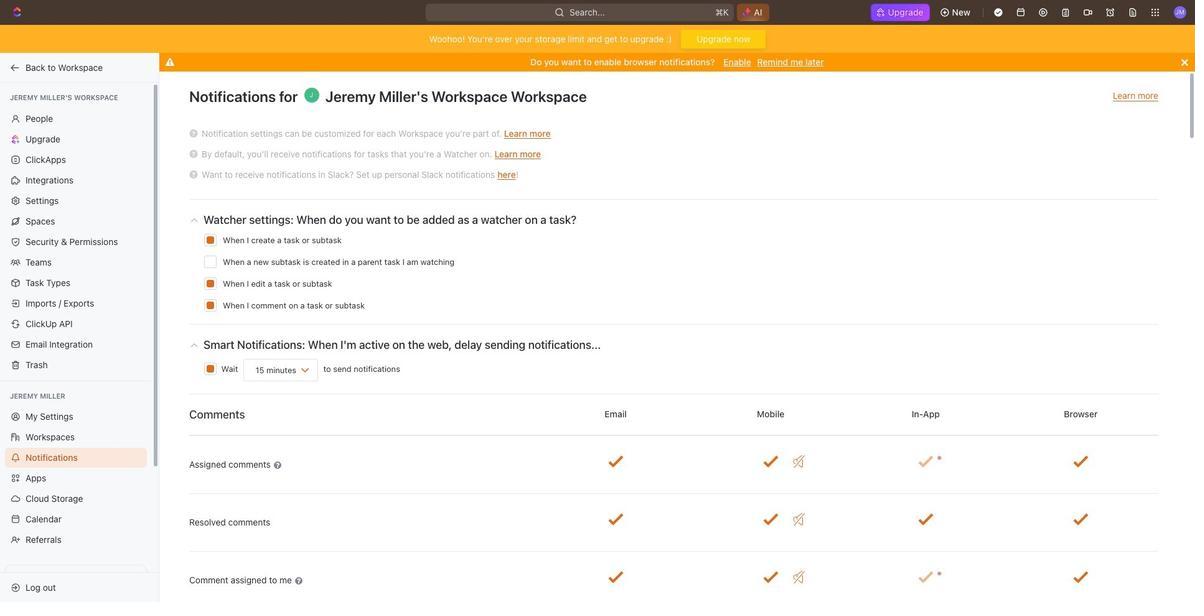 Task type: describe. For each thing, give the bounding box(es) containing it.
off image
[[794, 514, 805, 526]]



Task type: locate. For each thing, give the bounding box(es) containing it.
0 vertical spatial off image
[[794, 456, 805, 468]]

off image
[[794, 456, 805, 468], [794, 572, 805, 584]]

off image down off image
[[794, 572, 805, 584]]

2 off image from the top
[[794, 572, 805, 584]]

off image up off image
[[794, 456, 805, 468]]

1 off image from the top
[[794, 456, 805, 468]]

1 vertical spatial off image
[[794, 572, 805, 584]]



Task type: vqa. For each thing, say whether or not it's contained in the screenshot.
Invite by name or email text box
no



